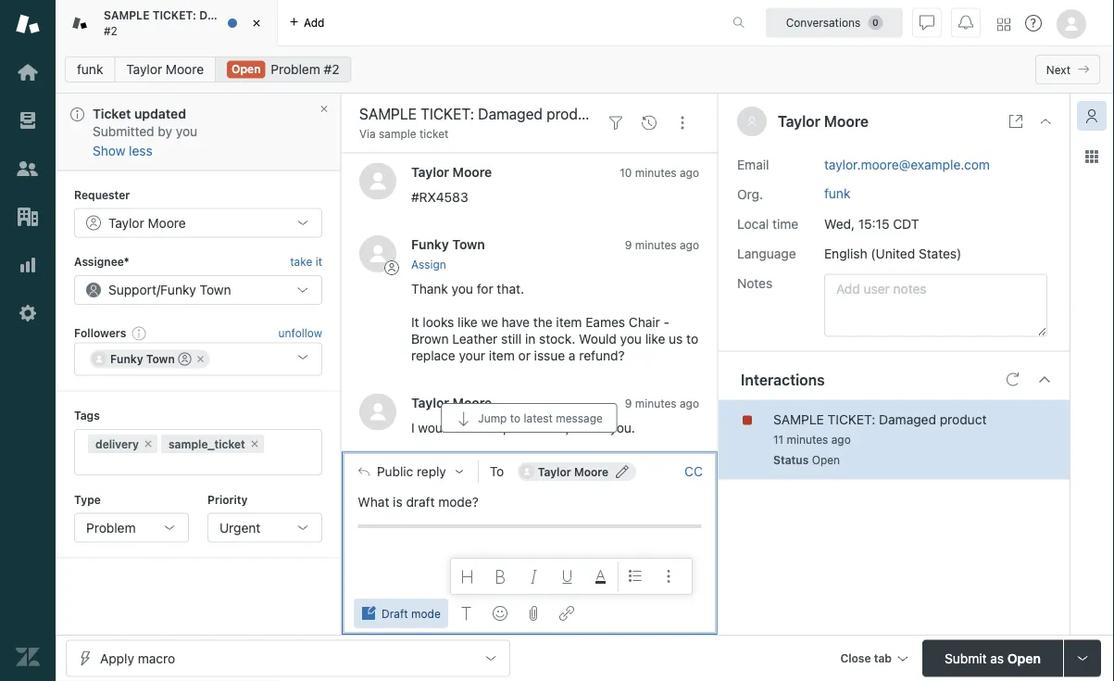 Task type: vqa. For each thing, say whether or not it's contained in the screenshot.
TICKET: for SAMPLE TICKET: Damaged product #2
yes



Task type: locate. For each thing, give the bounding box(es) containing it.
1 horizontal spatial town
[[200, 282, 231, 298]]

we
[[481, 314, 498, 330]]

like left 'jump'
[[457, 420, 477, 436]]

open down close icon
[[232, 63, 261, 76]]

problem inside problem popup button
[[86, 520, 136, 535]]

1 horizontal spatial sample
[[774, 411, 825, 427]]

problem down add popup button
[[271, 62, 320, 77]]

funky inside funky town assign
[[411, 237, 449, 253]]

open inside sample ticket: damaged product 11 minutes ago status open
[[812, 454, 840, 467]]

assignee* element
[[74, 275, 322, 305]]

3 avatar image from the top
[[360, 394, 397, 431]]

1 vertical spatial problem
[[86, 520, 136, 535]]

draft mode
[[382, 607, 441, 620]]

tabs tab list
[[56, 0, 713, 46]]

damaged for sample ticket: damaged product 11 minutes ago status open
[[879, 411, 937, 427]]

1 vertical spatial ticket:
[[828, 411, 876, 427]]

0 horizontal spatial town
[[146, 353, 175, 366]]

item down still
[[489, 348, 515, 363]]

eames
[[586, 314, 625, 330]]

sample inside sample ticket: damaged product 11 minutes ago status open
[[774, 411, 825, 427]]

0 vertical spatial a
[[569, 348, 576, 363]]

0 horizontal spatial product
[[254, 9, 297, 22]]

funk up wed,
[[825, 185, 851, 201]]

a
[[569, 348, 576, 363], [481, 420, 488, 436]]

1 horizontal spatial to
[[687, 331, 699, 346]]

ticket
[[420, 127, 449, 140]]

minutes up the you.
[[635, 397, 677, 410]]

1 vertical spatial 9 minutes ago
[[625, 397, 700, 410]]

a left replacement,
[[481, 420, 488, 436]]

1 vertical spatial sample
[[774, 411, 825, 427]]

minutes down "10 minutes ago" text field
[[635, 239, 677, 252]]

#2
[[104, 24, 117, 37], [324, 62, 340, 77]]

close image
[[247, 14, 266, 32]]

10
[[620, 166, 632, 179]]

sample inside "sample ticket: damaged product #2"
[[104, 9, 150, 22]]

damaged inside "sample ticket: damaged product #2"
[[199, 9, 251, 22]]

cc button
[[685, 463, 703, 480]]

0 vertical spatial 9 minutes ago
[[625, 239, 700, 252]]

headings image
[[460, 569, 475, 584]]

Add user notes text field
[[825, 274, 1048, 337]]

1 vertical spatial damaged
[[879, 411, 937, 427]]

wed, 15:15 cdt
[[825, 216, 920, 231]]

views image
[[16, 108, 40, 132]]

ticket: up 11 minutes ago text box
[[828, 411, 876, 427]]

add
[[304, 16, 325, 29]]

minutes for i would like a replacement, thank you.
[[635, 397, 677, 410]]

0 horizontal spatial to
[[510, 412, 521, 425]]

0 horizontal spatial funky
[[110, 353, 143, 366]]

1 vertical spatial 9
[[625, 397, 632, 410]]

tab
[[56, 0, 297, 46]]

town inside "option"
[[146, 353, 175, 366]]

next button
[[1036, 55, 1101, 84]]

alert
[[56, 94, 341, 171]]

0 vertical spatial damaged
[[199, 9, 251, 22]]

sample ticket: damaged product #2
[[104, 9, 297, 37]]

-
[[664, 314, 670, 330]]

0 vertical spatial taylor moore link
[[114, 57, 216, 82]]

hide composer image
[[522, 444, 537, 459]]

status
[[774, 454, 809, 467]]

0 horizontal spatial funk
[[77, 62, 103, 77]]

avatar image for i would like a replacement, thank you.
[[360, 394, 397, 431]]

1 9 minutes ago from the top
[[625, 239, 700, 252]]

get help image
[[1026, 15, 1042, 32]]

close
[[841, 652, 871, 665]]

problem
[[271, 62, 320, 77], [86, 520, 136, 535]]

remove image right delivery
[[143, 438, 154, 449]]

funk link
[[65, 57, 115, 82], [825, 185, 851, 201]]

open down 11 minutes ago text box
[[812, 454, 840, 467]]

town for funky town assign
[[453, 237, 485, 253]]

minutes
[[635, 166, 677, 179], [635, 239, 677, 252], [635, 397, 677, 410], [787, 433, 829, 446]]

0 vertical spatial avatar image
[[360, 163, 397, 200]]

0 vertical spatial you
[[176, 124, 198, 139]]

view more details image
[[1009, 114, 1024, 129]]

info on adding followers image
[[132, 326, 147, 340]]

1 horizontal spatial a
[[569, 348, 576, 363]]

2 horizontal spatial town
[[453, 237, 485, 253]]

like inside eames chair - brown leather still in stock. would you like us to replace your item or issue a refund?
[[646, 331, 666, 346]]

0 horizontal spatial damaged
[[199, 9, 251, 22]]

taylor moore link up #rx4583
[[411, 165, 492, 180]]

1 vertical spatial like
[[646, 331, 666, 346]]

town up thank you for that.
[[453, 237, 485, 253]]

9
[[625, 239, 632, 252], [625, 397, 632, 410]]

damaged inside sample ticket: damaged product 11 minutes ago status open
[[879, 411, 937, 427]]

1 horizontal spatial damaged
[[879, 411, 937, 427]]

2 horizontal spatial open
[[1008, 650, 1041, 666]]

zendesk products image
[[998, 18, 1011, 31]]

0 vertical spatial #2
[[104, 24, 117, 37]]

refund?
[[579, 348, 625, 363]]

apply macro
[[100, 650, 175, 666]]

product for sample ticket: damaged product #2
[[254, 9, 297, 22]]

0 horizontal spatial problem
[[86, 520, 136, 535]]

0 vertical spatial remove image
[[195, 353, 206, 365]]

remove image inside funky town "option"
[[195, 353, 206, 365]]

open inside secondary element
[[232, 63, 261, 76]]

1 horizontal spatial problem
[[271, 62, 320, 77]]

1 vertical spatial avatar image
[[360, 236, 397, 273]]

1 vertical spatial item
[[489, 348, 515, 363]]

1 vertical spatial #2
[[324, 62, 340, 77]]

funky inside "option"
[[110, 353, 143, 366]]

moore up taylor.moore@example.com
[[825, 113, 869, 130]]

2 9 from the top
[[625, 397, 632, 410]]

a down stock.
[[569, 348, 576, 363]]

you right by
[[176, 124, 198, 139]]

town left user is an agent icon
[[146, 353, 175, 366]]

2 vertical spatial town
[[146, 353, 175, 366]]

0 vertical spatial funky
[[411, 237, 449, 253]]

funky right support
[[160, 282, 196, 298]]

add button
[[278, 0, 336, 45]]

apps image
[[1085, 149, 1100, 164]]

#2 right the zendesk support icon
[[104, 24, 117, 37]]

9 down 10
[[625, 239, 632, 252]]

0 vertical spatial ticket:
[[153, 9, 196, 22]]

you down chair
[[620, 331, 642, 346]]

ago down ticket actions icon
[[680, 166, 700, 179]]

product
[[254, 9, 297, 22], [940, 411, 987, 427]]

9 up the you.
[[625, 397, 632, 410]]

0 horizontal spatial open
[[232, 63, 261, 76]]

9 for i would like a replacement, thank you.
[[625, 397, 632, 410]]

0 vertical spatial town
[[453, 237, 485, 253]]

ago for i would like a replacement, thank you.
[[680, 397, 700, 410]]

zendesk image
[[16, 645, 40, 669]]

moore up 'jump'
[[453, 395, 492, 410]]

support / funky town
[[108, 282, 231, 298]]

brown
[[411, 331, 449, 346]]

1 vertical spatial funky
[[160, 282, 196, 298]]

funky right funkytownclown1@gmail.com icon
[[110, 353, 143, 366]]

funk up ticket on the top of the page
[[77, 62, 103, 77]]

sample for sample ticket: damaged product #2
[[104, 9, 150, 22]]

funky
[[411, 237, 449, 253], [160, 282, 196, 298], [110, 353, 143, 366]]

avatar image down via
[[360, 163, 397, 200]]

ago
[[680, 166, 700, 179], [680, 239, 700, 252], [680, 397, 700, 410], [832, 433, 851, 446]]

2 horizontal spatial you
[[620, 331, 642, 346]]

displays possible ticket submission types image
[[1076, 651, 1091, 666]]

like
[[458, 314, 478, 330], [646, 331, 666, 346], [457, 420, 477, 436]]

town
[[453, 237, 485, 253], [200, 282, 231, 298], [146, 353, 175, 366]]

item up stock.
[[556, 314, 582, 330]]

thank
[[573, 420, 607, 436]]

secondary element
[[56, 51, 1115, 88]]

#2 inside "sample ticket: damaged product #2"
[[104, 24, 117, 37]]

you.
[[610, 420, 636, 436]]

funky for funky town assign
[[411, 237, 449, 253]]

draft
[[382, 607, 408, 620]]

support
[[108, 282, 157, 298]]

apply
[[100, 650, 134, 666]]

ago left language
[[680, 239, 700, 252]]

taylor moore link for i would like a replacement, thank you.
[[411, 395, 492, 410]]

customer context image
[[1085, 108, 1100, 123]]

town right / on the top
[[200, 282, 231, 298]]

mode?
[[439, 494, 479, 510]]

insert emojis image
[[493, 606, 508, 621]]

public reply
[[377, 464, 446, 479]]

avatar image left assign
[[360, 236, 397, 273]]

assign
[[411, 258, 446, 271]]

language
[[738, 246, 796, 261]]

events image
[[642, 116, 657, 130]]

1 horizontal spatial funk link
[[825, 185, 851, 201]]

1 horizontal spatial #2
[[324, 62, 340, 77]]

moore up #rx4583
[[453, 165, 492, 180]]

open
[[232, 63, 261, 76], [812, 454, 840, 467], [1008, 650, 1041, 666]]

taylor moore link up updated
[[114, 57, 216, 82]]

item inside eames chair - brown leather still in stock. would you like us to replace your item or issue a refund?
[[489, 348, 515, 363]]

you
[[176, 124, 198, 139], [452, 281, 473, 296], [620, 331, 642, 346]]

replacement,
[[491, 420, 570, 436]]

1 vertical spatial product
[[940, 411, 987, 427]]

remove image
[[195, 353, 206, 365], [143, 438, 154, 449]]

funk inside secondary element
[[77, 62, 103, 77]]

funk link up ticket on the top of the page
[[65, 57, 115, 82]]

submitted
[[93, 124, 154, 139]]

conversations
[[786, 16, 861, 29]]

1 horizontal spatial ticket:
[[828, 411, 876, 427]]

2 vertical spatial taylor moore link
[[411, 395, 492, 410]]

moore down "sample ticket: damaged product #2"
[[166, 62, 204, 77]]

replace
[[411, 348, 456, 363]]

avatar image for #rx4583
[[360, 163, 397, 200]]

#2 up close ticket collision notification image
[[324, 62, 340, 77]]

1 horizontal spatial you
[[452, 281, 473, 296]]

time
[[773, 216, 799, 231]]

i would like a replacement, thank you.
[[411, 420, 636, 436]]

tab
[[874, 652, 892, 665]]

like up leather at left
[[458, 314, 478, 330]]

town inside funky town assign
[[453, 237, 485, 253]]

ticket: inside "sample ticket: damaged product #2"
[[153, 9, 196, 22]]

funk for leftmost funk link
[[77, 62, 103, 77]]

funky up assign
[[411, 237, 449, 253]]

format text image
[[459, 606, 474, 621]]

1 vertical spatial town
[[200, 282, 231, 298]]

product for sample ticket: damaged product 11 minutes ago status open
[[940, 411, 987, 427]]

interactions
[[741, 371, 825, 388]]

damaged
[[199, 9, 251, 22], [879, 411, 937, 427]]

avatar image left the i
[[360, 394, 397, 431]]

moore up support / funky town on the top left of page
[[148, 215, 186, 230]]

public reply button
[[342, 452, 478, 491]]

Subject field
[[356, 103, 596, 125]]

2 vertical spatial like
[[457, 420, 477, 436]]

0 vertical spatial funk link
[[65, 57, 115, 82]]

9 minutes ago up the you.
[[625, 397, 700, 410]]

ticket: left close icon
[[153, 9, 196, 22]]

funky town
[[110, 353, 175, 366]]

taylor moore link
[[114, 57, 216, 82], [411, 165, 492, 180], [411, 395, 492, 410]]

2 9 minutes ago from the top
[[625, 397, 700, 410]]

funky for funky town
[[110, 353, 143, 366]]

funk
[[77, 62, 103, 77], [825, 185, 851, 201]]

to right 'jump'
[[510, 412, 521, 425]]

0 horizontal spatial a
[[481, 420, 488, 436]]

0 vertical spatial 9
[[625, 239, 632, 252]]

customers image
[[16, 157, 40, 181]]

0 vertical spatial like
[[458, 314, 478, 330]]

1 9 from the top
[[625, 239, 632, 252]]

taylor moore link for #rx4583
[[411, 165, 492, 180]]

to
[[687, 331, 699, 346], [510, 412, 521, 425]]

0 horizontal spatial remove image
[[143, 438, 154, 449]]

damaged for sample ticket: damaged product #2
[[199, 9, 251, 22]]

zendesk support image
[[16, 12, 40, 36]]

1 horizontal spatial product
[[940, 411, 987, 427]]

minutes right 10
[[635, 166, 677, 179]]

10 minutes ago
[[620, 166, 700, 179]]

avatar image
[[360, 163, 397, 200], [360, 236, 397, 273], [360, 394, 397, 431]]

1 vertical spatial taylor moore link
[[411, 165, 492, 180]]

wed,
[[825, 216, 855, 231]]

0 horizontal spatial #2
[[104, 24, 117, 37]]

0 horizontal spatial you
[[176, 124, 198, 139]]

1 avatar image from the top
[[360, 163, 397, 200]]

open right as
[[1008, 650, 1041, 666]]

0 vertical spatial open
[[232, 63, 261, 76]]

2 vertical spatial avatar image
[[360, 394, 397, 431]]

minutes up status
[[787, 433, 829, 446]]

in
[[525, 331, 536, 346]]

user image
[[747, 116, 758, 127], [749, 117, 756, 127]]

unfollow
[[279, 326, 322, 339]]

submit
[[945, 650, 987, 666]]

to right us
[[687, 331, 699, 346]]

close tab button
[[832, 640, 915, 680]]

1 vertical spatial remove image
[[143, 438, 154, 449]]

funk link up wed,
[[825, 185, 851, 201]]

2 vertical spatial you
[[620, 331, 642, 346]]

1 vertical spatial funk
[[825, 185, 851, 201]]

2 horizontal spatial funky
[[411, 237, 449, 253]]

taylor
[[126, 62, 162, 77], [778, 113, 821, 130], [411, 165, 449, 180], [108, 215, 144, 230], [411, 395, 449, 410], [538, 465, 571, 478]]

product inside "sample ticket: damaged product #2"
[[254, 9, 297, 22]]

2 vertical spatial funky
[[110, 353, 143, 366]]

funky town option
[[90, 350, 210, 368]]

1 vertical spatial open
[[812, 454, 840, 467]]

ago right 11 in the bottom right of the page
[[832, 433, 851, 446]]

you left for
[[452, 281, 473, 296]]

0 vertical spatial item
[[556, 314, 582, 330]]

0 vertical spatial to
[[687, 331, 699, 346]]

show less button
[[93, 142, 153, 159]]

1 horizontal spatial funky
[[160, 282, 196, 298]]

2 avatar image from the top
[[360, 236, 397, 273]]

product inside sample ticket: damaged product 11 minutes ago status open
[[940, 411, 987, 427]]

0 horizontal spatial ticket:
[[153, 9, 196, 22]]

followers element
[[74, 342, 322, 376]]

0 vertical spatial problem
[[271, 62, 320, 77]]

9 for thank you for that.
[[625, 239, 632, 252]]

1 vertical spatial funk link
[[825, 185, 851, 201]]

assign button
[[411, 257, 446, 273]]

1 horizontal spatial remove image
[[195, 353, 206, 365]]

9 minutes ago down '10 minutes ago'
[[625, 239, 700, 252]]

like down chair
[[646, 331, 666, 346]]

0 horizontal spatial item
[[489, 348, 515, 363]]

problem for problem
[[86, 520, 136, 535]]

9 minutes ago
[[625, 239, 700, 252], [625, 397, 700, 410]]

problem down 'type'
[[86, 520, 136, 535]]

1 horizontal spatial funk
[[825, 185, 851, 201]]

ago down us
[[680, 397, 700, 410]]

0 vertical spatial product
[[254, 9, 297, 22]]

ticket actions image
[[675, 116, 690, 130]]

ticket: inside sample ticket: damaged product 11 minutes ago status open
[[828, 411, 876, 427]]

0 vertical spatial funk
[[77, 62, 103, 77]]

1 vertical spatial to
[[510, 412, 521, 425]]

0 horizontal spatial sample
[[104, 9, 150, 22]]

ago for #rx4583
[[680, 166, 700, 179]]

problem inside secondary element
[[271, 62, 320, 77]]

1 vertical spatial you
[[452, 281, 473, 296]]

0 vertical spatial sample
[[104, 9, 150, 22]]

1 horizontal spatial open
[[812, 454, 840, 467]]

taylor moore link up would
[[411, 395, 492, 410]]

remove image right user is an agent icon
[[195, 353, 206, 365]]

requester
[[74, 188, 130, 201]]



Task type: describe. For each thing, give the bounding box(es) containing it.
close image
[[1039, 114, 1054, 129]]

taylor inside secondary element
[[126, 62, 162, 77]]

like for i would like a replacement, thank you.
[[457, 420, 477, 436]]

minutes for #rx4583
[[635, 166, 677, 179]]

for
[[477, 281, 494, 296]]

eames chair - brown leather still in stock. would you like us to replace your item or issue a refund?
[[411, 314, 699, 363]]

2 vertical spatial open
[[1008, 650, 1041, 666]]

reporting image
[[16, 253, 40, 277]]

you inside eames chair - brown leather still in stock. would you like us to replace your item or issue a refund?
[[620, 331, 642, 346]]

#rx4583
[[411, 190, 468, 205]]

9 minutes ago text field
[[625, 397, 700, 410]]

ago for thank you for that.
[[680, 239, 700, 252]]

by
[[158, 124, 172, 139]]

sample ticket: damaged product 11 minutes ago status open
[[774, 411, 987, 467]]

taylor inside requester element
[[108, 215, 144, 230]]

or
[[518, 348, 531, 363]]

mode
[[411, 607, 441, 620]]

edit user image
[[616, 465, 629, 478]]

funky town link
[[411, 237, 485, 253]]

get started image
[[16, 60, 40, 84]]

leather
[[453, 331, 498, 346]]

delivery
[[95, 437, 139, 450]]

draft mode button
[[354, 599, 448, 628]]

is
[[393, 494, 403, 510]]

tab containing sample ticket: damaged product
[[56, 0, 297, 46]]

9 minutes ago for i would like a replacement, thank you.
[[625, 397, 700, 410]]

button displays agent's chat status as invisible. image
[[920, 15, 935, 30]]

/
[[157, 282, 160, 298]]

to inside eames chair - brown leather still in stock. would you like us to replace your item or issue a refund?
[[687, 331, 699, 346]]

sample_ticket
[[169, 437, 245, 450]]

ago inside sample ticket: damaged product 11 minutes ago status open
[[832, 433, 851, 446]]

taylor moore link inside secondary element
[[114, 57, 216, 82]]

your
[[459, 348, 486, 363]]

add link (cmd k) image
[[559, 606, 574, 621]]

chair
[[629, 314, 661, 330]]

states)
[[919, 246, 962, 261]]

that.
[[497, 281, 524, 296]]

bulleted list (cmd shift 8) image
[[628, 569, 643, 584]]

it
[[316, 255, 322, 268]]

filter image
[[609, 116, 624, 130]]

via sample ticket
[[360, 127, 449, 140]]

unfollow button
[[279, 325, 322, 341]]

take it button
[[290, 253, 322, 272]]

ticket updated submitted by you show less
[[93, 106, 198, 158]]

minutes inside sample ticket: damaged product 11 minutes ago status open
[[787, 433, 829, 446]]

alert containing ticket updated
[[56, 94, 341, 171]]

add attachment image
[[526, 606, 541, 621]]

#2 inside secondary element
[[324, 62, 340, 77]]

11
[[774, 433, 784, 446]]

moore inside requester element
[[148, 215, 186, 230]]

tags
[[74, 409, 100, 422]]

10 minutes ago text field
[[620, 166, 700, 179]]

urgent button
[[208, 513, 322, 542]]

town inside assignee* element
[[200, 282, 231, 298]]

funkytownclown1@gmail.com image
[[92, 352, 107, 366]]

(united
[[871, 246, 916, 261]]

cc
[[685, 464, 703, 479]]

jump to latest message
[[478, 412, 603, 425]]

9 minutes ago for thank you for that.
[[625, 239, 700, 252]]

ticket
[[93, 106, 131, 121]]

Public reply composer Draft mode text field
[[350, 491, 710, 559]]

like for it looks like we have the item
[[458, 314, 478, 330]]

would
[[418, 420, 454, 436]]

ticket: for sample ticket: damaged product #2
[[153, 9, 196, 22]]

type
[[74, 493, 101, 506]]

conversationlabel log
[[341, 148, 718, 451]]

macro
[[138, 650, 175, 666]]

jump to latest message button
[[441, 403, 618, 433]]

funky inside assignee* element
[[160, 282, 196, 298]]

taylor.moore@example.com
[[825, 157, 990, 172]]

org.
[[738, 186, 764, 202]]

taylor moore inside requester element
[[108, 215, 186, 230]]

moore inside secondary element
[[166, 62, 204, 77]]

message
[[556, 412, 603, 425]]

less
[[129, 143, 153, 158]]

submit as open
[[945, 650, 1041, 666]]

have
[[502, 314, 530, 330]]

local time
[[738, 216, 799, 231]]

notes
[[738, 275, 773, 291]]

would
[[579, 331, 617, 346]]

a inside eames chair - brown leather still in stock. would you like us to replace your item or issue a refund?
[[569, 348, 576, 363]]

take
[[290, 255, 313, 268]]

the
[[533, 314, 553, 330]]

main element
[[0, 0, 56, 681]]

updated
[[134, 106, 186, 121]]

town for funky town
[[146, 353, 175, 366]]

additional actions image
[[596, 396, 610, 411]]

funky town assign
[[411, 237, 485, 271]]

0 horizontal spatial funk link
[[65, 57, 115, 82]]

remove image
[[249, 438, 260, 449]]

close ticket collision notification image
[[319, 103, 330, 114]]

problem button
[[74, 513, 189, 542]]

it looks like we have the item
[[411, 314, 586, 330]]

to
[[490, 464, 504, 479]]

moore left edit user image
[[574, 465, 609, 478]]

urgent
[[220, 520, 261, 535]]

it
[[411, 314, 419, 330]]

sample for sample ticket: damaged product 11 minutes ago status open
[[774, 411, 825, 427]]

as
[[991, 650, 1005, 666]]

bold (cmd b) image
[[494, 569, 508, 584]]

requester element
[[74, 208, 322, 238]]

funk for the bottom funk link
[[825, 185, 851, 201]]

user is an agent image
[[179, 353, 192, 366]]

ticket: for sample ticket: damaged product 11 minutes ago status open
[[828, 411, 876, 427]]

thank
[[411, 281, 448, 296]]

draft
[[406, 494, 435, 510]]

i
[[411, 420, 415, 436]]

1 horizontal spatial item
[[556, 314, 582, 330]]

notifications image
[[959, 15, 974, 30]]

admin image
[[16, 301, 40, 325]]

what is draft mode?
[[358, 494, 479, 510]]

1 vertical spatial a
[[481, 420, 488, 436]]

taylor moore inside secondary element
[[126, 62, 204, 77]]

followers
[[74, 326, 126, 339]]

organizations image
[[16, 205, 40, 229]]

problem #2
[[271, 62, 340, 77]]

problem for problem #2
[[271, 62, 320, 77]]

cdt
[[893, 216, 920, 231]]

9 minutes ago text field
[[625, 239, 700, 252]]

english (united states)
[[825, 246, 962, 261]]

you inside ticket updated submitted by you show less
[[176, 124, 198, 139]]

local
[[738, 216, 769, 231]]

sample
[[379, 127, 417, 140]]

take it
[[290, 255, 322, 268]]

reply
[[417, 464, 446, 479]]

italic (cmd i) image
[[527, 569, 542, 584]]

underline (cmd u) image
[[560, 569, 575, 584]]

taylor.moore@example.com image
[[520, 464, 534, 479]]

looks
[[423, 314, 454, 330]]

to inside jump to latest message button
[[510, 412, 521, 425]]

minutes for thank you for that.
[[635, 239, 677, 252]]

11 minutes ago text field
[[774, 433, 851, 446]]

latest
[[524, 412, 553, 425]]

public
[[377, 464, 413, 479]]

us
[[669, 331, 683, 346]]



